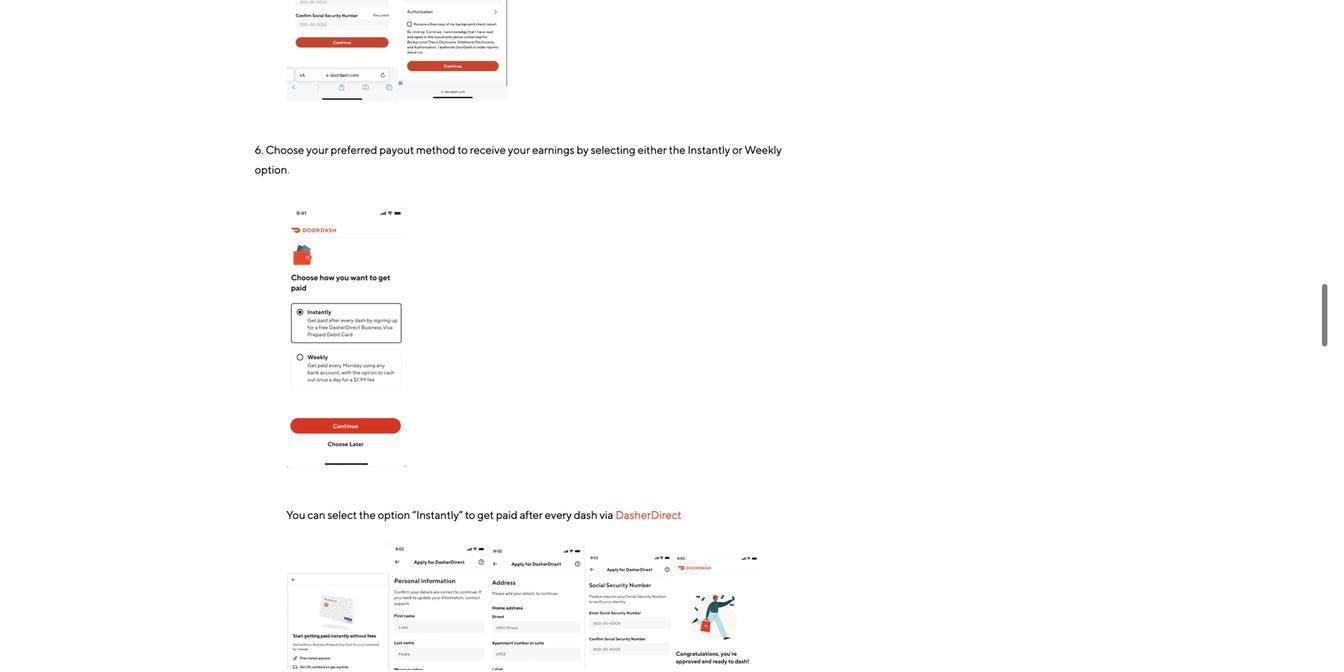 Task type: vqa. For each thing, say whether or not it's contained in the screenshot.
left password,
no



Task type: locate. For each thing, give the bounding box(es) containing it.
to inside 6. choose your preferred payout method to receive your earnings by selecting either the instantly or weekly option
[[458, 143, 468, 156]]

option
[[255, 163, 287, 176], [378, 509, 410, 522]]

1 vertical spatial option
[[378, 509, 410, 522]]

the
[[669, 143, 686, 156], [359, 509, 376, 522]]

earnings
[[532, 143, 575, 156]]

can
[[308, 509, 326, 522]]

you
[[287, 509, 306, 522]]

option inside 6. choose your preferred payout method to receive your earnings by selecting either the instantly or weekly option
[[255, 163, 287, 176]]

to for receive
[[458, 143, 468, 156]]

by
[[577, 143, 589, 156]]

your right receive
[[508, 143, 530, 156]]

option left ""instantly""
[[378, 509, 410, 522]]

option down 6.
[[255, 163, 287, 176]]

.
[[287, 163, 292, 176]]

after
[[520, 509, 543, 522]]

1 vertical spatial to
[[465, 509, 475, 522]]

1 vertical spatial the
[[359, 509, 376, 522]]

weekly
[[745, 143, 782, 156]]

6.
[[255, 143, 264, 156]]

0 horizontal spatial your
[[306, 143, 329, 156]]

select
[[328, 509, 357, 522]]

1 horizontal spatial your
[[508, 143, 530, 156]]

either
[[638, 143, 667, 156]]

to left receive
[[458, 143, 468, 156]]

preferred
[[331, 143, 377, 156]]

choose
[[266, 143, 304, 156]]

the right select
[[359, 509, 376, 522]]

via
[[600, 509, 614, 522]]

your
[[306, 143, 329, 156], [508, 143, 530, 156]]

0 vertical spatial to
[[458, 143, 468, 156]]

0 vertical spatial the
[[669, 143, 686, 156]]

your right choose
[[306, 143, 329, 156]]

0 vertical spatial option
[[255, 163, 287, 176]]

the right either
[[669, 143, 686, 156]]

0 horizontal spatial option
[[255, 163, 287, 176]]

to for get
[[465, 509, 475, 522]]

to
[[458, 143, 468, 156], [465, 509, 475, 522]]

paid
[[496, 509, 518, 522]]

1 horizontal spatial the
[[669, 143, 686, 156]]

the inside 6. choose your preferred payout method to receive your earnings by selecting either the instantly or weekly option
[[669, 143, 686, 156]]

to left "get"
[[465, 509, 475, 522]]



Task type: describe. For each thing, give the bounding box(es) containing it.
"instantly"
[[412, 509, 463, 522]]

method
[[416, 143, 456, 156]]

2 your from the left
[[508, 143, 530, 156]]

dash
[[574, 509, 598, 522]]

get
[[478, 509, 494, 522]]

instantly
[[688, 143, 731, 156]]

payout
[[380, 143, 414, 156]]

selecting
[[591, 143, 636, 156]]

0 horizontal spatial the
[[359, 509, 376, 522]]

. link
[[287, 163, 292, 176]]

1 horizontal spatial option
[[378, 509, 410, 522]]

dasherdirect
[[616, 509, 682, 522]]

you can select the option "instantly" to get paid after every dash via dasherdirect
[[287, 509, 682, 522]]

1 your from the left
[[306, 143, 329, 156]]

dasherdirect link
[[616, 509, 682, 522]]

6. choose your preferred payout method to receive your earnings by selecting either the instantly or weekly option
[[255, 143, 784, 176]]

or
[[733, 143, 743, 156]]

receive
[[470, 143, 506, 156]]

every
[[545, 509, 572, 522]]



